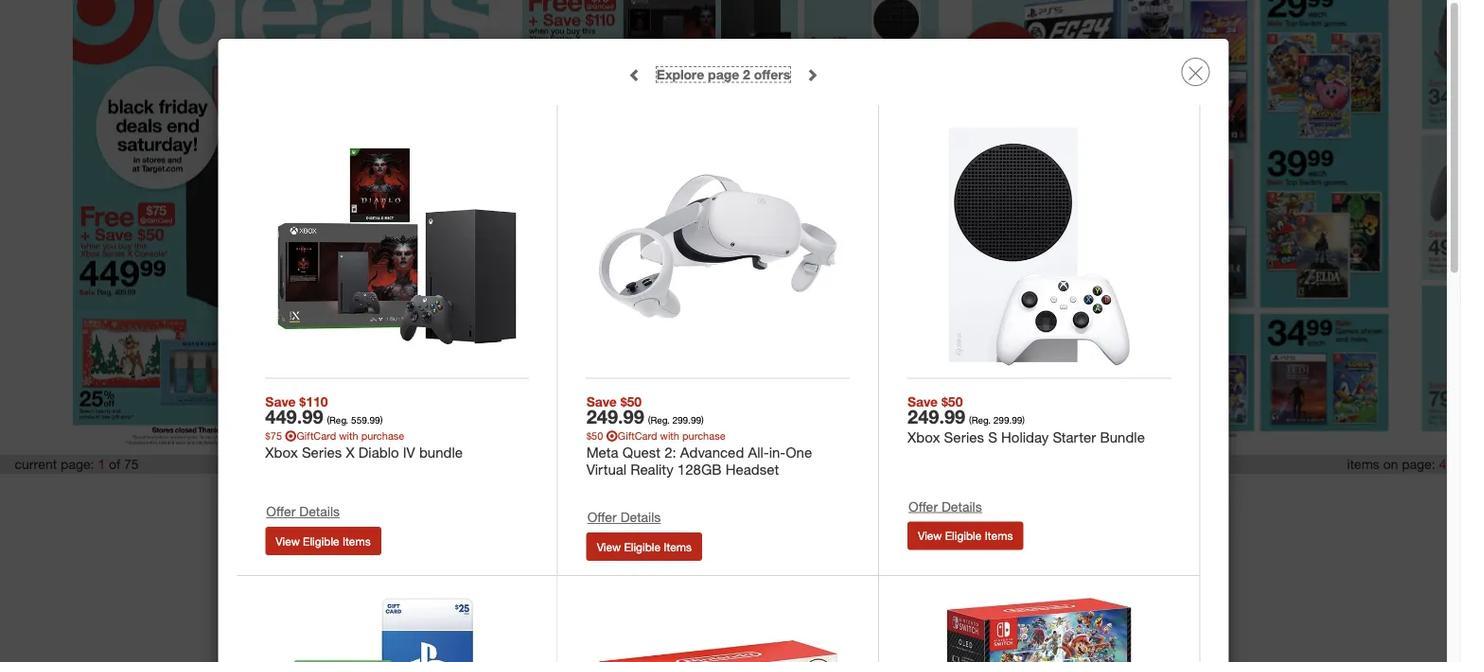 Task type: locate. For each thing, give the bounding box(es) containing it.
view eligible items for meta quest 2: advanced all-in-one virtual reality 128gb headset
[[597, 540, 692, 554]]

299.99) up holiday
[[994, 415, 1025, 427]]

purchase inside 'save $50 249.99 (reg. 299.99) $50 ◎giftcard with purchase meta quest 2: advanced all-in-one virtual reality 128gb headset'
[[683, 430, 726, 443]]

0 horizontal spatial ◎giftcard
[[285, 430, 336, 443]]

of
[[109, 457, 120, 473]]

items down '©'
[[664, 540, 692, 554]]

in-
[[769, 444, 786, 461]]

1 horizontal spatial ◎giftcard
[[606, 430, 658, 443]]

items down the x
[[343, 534, 371, 549]]

0 horizontal spatial with
[[339, 430, 358, 443]]

privacy
[[923, 490, 961, 505]]

items on page: 4
[[1348, 457, 1447, 473]]

holiday
[[1002, 429, 1049, 446]]

3 (reg. from the left
[[970, 415, 991, 427]]

offer
[[909, 499, 938, 515], [266, 504, 296, 520], [588, 509, 617, 526]]

meta quest 2: advanced all-in-one virtual reality 128gb headset link
[[587, 444, 850, 478]]

0 horizontal spatial eligible
[[303, 534, 340, 549]]

0 horizontal spatial (reg.
[[327, 415, 349, 427]]

128gb
[[678, 461, 722, 478]]

2 horizontal spatial offer details
[[909, 499, 982, 515]]

◎giftcard inside save $110 449.99 (reg. 559.99) $75 ◎giftcard with purchase xbox series x diablo iv bundle
[[285, 430, 336, 443]]

1 with from the left
[[339, 430, 358, 443]]

299.99) inside save $50 249.99 (reg. 299.99) xbox series s holiday starter bundle
[[994, 415, 1025, 427]]

2 horizontal spatial details
[[942, 499, 982, 515]]

◎giftcard for 449.99
[[285, 430, 336, 443]]

s
[[989, 429, 998, 446]]

select gaming gift cards image
[[272, 593, 522, 663]]

eligible for xbox series s holiday starter bundle
[[946, 529, 982, 544]]

offer details
[[909, 499, 982, 515], [266, 504, 340, 520], [588, 509, 661, 526]]

details for xbox series x diablo iv bundle
[[299, 504, 340, 520]]

3 save from the left
[[908, 394, 938, 410]]

1 horizontal spatial (reg.
[[648, 415, 670, 427]]

$50 inside save $50 249.99 (reg. 299.99) xbox series s holiday starter bundle
[[942, 394, 963, 410]]

with
[[339, 430, 358, 443], [660, 430, 680, 443]]

offer right the ccpa icon
[[909, 499, 938, 515]]

current
[[15, 457, 57, 473]]

chevron right image
[[806, 69, 819, 82]]

1 299.99) from the left
[[673, 415, 704, 427]]

0 horizontal spatial series
[[302, 444, 342, 461]]

299.99)
[[673, 415, 704, 427], [994, 415, 1025, 427]]

1 horizontal spatial eligible
[[624, 540, 661, 554]]

2 299.99) from the left
[[994, 415, 1025, 427]]

0 horizontal spatial offer
[[266, 504, 296, 520]]

save inside save $50 249.99 (reg. 299.99) xbox series s holiday starter bundle
[[908, 394, 938, 410]]

1 ◎giftcard from the left
[[285, 430, 336, 443]]

2 horizontal spatial save
[[908, 394, 938, 410]]

2 purchase from the left
[[683, 430, 726, 443]]

details
[[942, 499, 982, 515], [299, 504, 340, 520], [621, 509, 661, 526]]

offer for meta quest 2: advanced all-in-one virtual reality 128gb headset
[[588, 509, 617, 526]]

1 horizontal spatial details
[[621, 509, 661, 526]]

save $110 449.99 (reg. 559.99) $75 ◎giftcard with purchase xbox series x diablo iv bundle
[[265, 394, 463, 461]]

offer details button
[[908, 496, 989, 522], [265, 501, 346, 527], [587, 506, 668, 533]]

2 horizontal spatial eligible
[[946, 529, 982, 544]]

nintendo switch oled super smash bros ultimate image
[[915, 593, 1165, 663]]

299.99) up 2:
[[673, 415, 704, 427]]

1 purchase from the left
[[361, 430, 405, 443]]

series left the x
[[302, 444, 342, 461]]

offer details for xbox series x diablo iv bundle
[[266, 504, 340, 520]]

0 horizontal spatial offer details
[[266, 504, 340, 520]]

purchase up diablo
[[361, 430, 405, 443]]

offer details button for xbox series x diablo iv bundle
[[265, 501, 346, 527]]

$50 up "meta"
[[587, 430, 603, 443]]

249.99
[[587, 406, 645, 429], [908, 406, 966, 429]]

meta
[[587, 444, 619, 461]]

(reg. for 2:
[[648, 415, 670, 427]]

(reg. inside save $110 449.99 (reg. 559.99) $75 ◎giftcard with purchase xbox series x diablo iv bundle
[[327, 415, 349, 427]]

2 249.99 from the left
[[908, 406, 966, 429]]

2 page: from the left
[[1403, 457, 1436, 473]]

xbox
[[908, 429, 941, 446], [265, 444, 298, 461]]

1 horizontal spatial page:
[[1403, 457, 1436, 473]]

1 page: from the left
[[61, 457, 94, 473]]

(reg. up s
[[970, 415, 991, 427]]

items down choices
[[985, 529, 1013, 544]]

2 horizontal spatial (reg.
[[970, 415, 991, 427]]

2:
[[665, 444, 677, 461]]

299.99) inside 'save $50 249.99 (reg. 299.99) $50 ◎giftcard with purchase meta quest 2: advanced all-in-one virtual reality 128gb headset'
[[673, 415, 704, 427]]

view
[[918, 529, 942, 544], [276, 534, 300, 549], [597, 540, 621, 554]]

$50
[[621, 394, 642, 410], [942, 394, 963, 410], [587, 430, 603, 443]]

0 horizontal spatial save
[[265, 394, 296, 410]]

$50 up xbox series s holiday starter bundle link
[[942, 394, 963, 410]]

1 249.99 from the left
[[587, 406, 645, 429]]

1 horizontal spatial $50
[[621, 394, 642, 410]]

1 horizontal spatial view
[[597, 540, 621, 554]]

2 (reg. from the left
[[648, 415, 670, 427]]

1 horizontal spatial save
[[587, 394, 617, 410]]

2 save from the left
[[587, 394, 617, 410]]

2023
[[678, 524, 702, 537]]

items for xbox
[[343, 534, 371, 549]]

$50 up the quest
[[621, 394, 642, 410]]

2 horizontal spatial $50
[[942, 394, 963, 410]]

view eligible items down your privacy choices
[[918, 529, 1013, 544]]

2 horizontal spatial view
[[918, 529, 942, 544]]

with inside save $110 449.99 (reg. 559.99) $75 ◎giftcard with purchase xbox series x diablo iv bundle
[[339, 430, 358, 443]]

299.99) for holiday
[[994, 415, 1025, 427]]

nintendo switch lite isabelle's aloha edition with animal crossing new horizon included image
[[593, 593, 844, 663]]

with up 2:
[[660, 430, 680, 443]]

0 horizontal spatial view eligible items
[[276, 534, 371, 549]]

series left s
[[944, 429, 985, 446]]

current page: 1 of 75
[[15, 457, 139, 473]]

with inside 'save $50 249.99 (reg. 299.99) $50 ◎giftcard with purchase meta quest 2: advanced all-in-one virtual reality 128gb headset'
[[660, 430, 680, 443]]

view eligible items down '©'
[[597, 540, 692, 554]]

purchase inside save $110 449.99 (reg. 559.99) $75 ◎giftcard with purchase xbox series x diablo iv bundle
[[361, 430, 405, 443]]

view eligible items
[[918, 529, 1013, 544], [276, 534, 371, 549], [597, 540, 692, 554]]

1 horizontal spatial xbox
[[908, 429, 941, 446]]

save
[[265, 394, 296, 410], [587, 394, 617, 410], [908, 394, 938, 410]]

explore page 2 of 75 element
[[657, 66, 791, 82]]

(reg. left 559.99)
[[327, 415, 349, 427]]

on
[[1384, 457, 1399, 473]]

items
[[985, 529, 1013, 544], [343, 534, 371, 549], [664, 540, 692, 554]]

offer details for xbox series s holiday starter bundle
[[909, 499, 982, 515]]

with for 449.99
[[339, 430, 358, 443]]

save $50 249.99 (reg. 299.99) xbox series s holiday starter bundle
[[908, 394, 1145, 446]]

(reg. up 2:
[[648, 415, 670, 427]]

0 horizontal spatial 249.99
[[587, 406, 645, 429]]

1
[[98, 457, 105, 473]]

2 horizontal spatial offer details button
[[908, 496, 989, 522]]

close image
[[1189, 66, 1204, 81]]

0 horizontal spatial xbox
[[265, 444, 298, 461]]

(reg. inside 'save $50 249.99 (reg. 299.99) $50 ◎giftcard with purchase meta quest 2: advanced all-in-one virtual reality 128gb headset'
[[648, 415, 670, 427]]

0 horizontal spatial view
[[276, 534, 300, 549]]

0 horizontal spatial 299.99)
[[673, 415, 704, 427]]

with up the x
[[339, 430, 358, 443]]

details for meta quest 2: advanced all-in-one virtual reality 128gb headset
[[621, 509, 661, 526]]

0 horizontal spatial items
[[343, 534, 371, 549]]

2 horizontal spatial offer
[[909, 499, 938, 515]]

explore page 2 offers
[[657, 66, 791, 82]]

◎giftcard
[[285, 430, 336, 443], [606, 430, 658, 443]]

1 horizontal spatial view eligible items
[[597, 540, 692, 554]]

249.99 left s
[[908, 406, 966, 429]]

series
[[944, 429, 985, 446], [302, 444, 342, 461]]

$75
[[265, 430, 282, 443]]

save inside 'save $50 249.99 (reg. 299.99) $50 ◎giftcard with purchase meta quest 2: advanced all-in-one virtual reality 128gb headset'
[[587, 394, 617, 410]]

interest-based ads
[[552, 490, 656, 505]]

2 horizontal spatial items
[[985, 529, 1013, 544]]

249.99 inside save $50 249.99 (reg. 299.99) xbox series s holiday starter bundle
[[908, 406, 966, 429]]

1 horizontal spatial 249.99
[[908, 406, 966, 429]]

eligible
[[946, 529, 982, 544], [303, 534, 340, 549], [624, 540, 661, 554]]

ads
[[635, 490, 656, 505]]

items for starter
[[985, 529, 1013, 544]]

(reg.
[[327, 415, 349, 427], [648, 415, 670, 427], [970, 415, 991, 427]]

0 horizontal spatial details
[[299, 504, 340, 520]]

1 horizontal spatial offer details
[[588, 509, 661, 526]]

1 horizontal spatial with
[[660, 430, 680, 443]]

xbox down $75
[[265, 444, 298, 461]]

save inside save $110 449.99 (reg. 559.99) $75 ◎giftcard with purchase xbox series x diablo iv bundle
[[265, 394, 296, 410]]

0 horizontal spatial purchase
[[361, 430, 405, 443]]

1 horizontal spatial series
[[944, 429, 985, 446]]

xbox up your privacy choices link
[[908, 429, 941, 446]]

page:
[[61, 457, 94, 473], [1403, 457, 1436, 473]]

page
[[708, 66, 740, 82]]

249.99 inside 'save $50 249.99 (reg. 299.99) $50 ◎giftcard with purchase meta quest 2: advanced all-in-one virtual reality 128gb headset'
[[587, 406, 645, 429]]

1 horizontal spatial offer details button
[[587, 506, 668, 533]]

0 horizontal spatial page:
[[61, 457, 94, 473]]

meta quest 2: advanced all-in-one virtual reality 128gb headset image
[[593, 122, 844, 372]]

explore
[[657, 66, 705, 82]]

xbox inside save $110 449.99 (reg. 559.99) $75 ◎giftcard with purchase xbox series x diablo iv bundle
[[265, 444, 298, 461]]

page: left 4
[[1403, 457, 1436, 473]]

◎giftcard inside 'save $50 249.99 (reg. 299.99) $50 ◎giftcard with purchase meta quest 2: advanced all-in-one virtual reality 128gb headset'
[[606, 430, 658, 443]]

1 save from the left
[[265, 394, 296, 410]]

eligible for xbox series x diablo iv bundle
[[303, 534, 340, 549]]

offer down interest-based ads
[[588, 509, 617, 526]]

eligible for meta quest 2: advanced all-in-one virtual reality 128gb headset
[[624, 540, 661, 554]]

target
[[705, 524, 735, 537]]

offer for xbox series s holiday starter bundle
[[909, 499, 938, 515]]

◎giftcard down 449.99
[[285, 430, 336, 443]]

view eligible items for xbox series x diablo iv bundle
[[276, 534, 371, 549]]

offer down $75
[[266, 504, 296, 520]]

xbox inside save $50 249.99 (reg. 299.99) xbox series s holiday starter bundle
[[908, 429, 941, 446]]

xbox series s holiday starter bundle link
[[908, 429, 1171, 446]]

1 horizontal spatial offer
[[588, 509, 617, 526]]

1 horizontal spatial purchase
[[683, 430, 726, 443]]

1 horizontal spatial 299.99)
[[994, 415, 1025, 427]]

page: left 1
[[61, 457, 94, 473]]

bundle
[[419, 444, 463, 461]]

2 ◎giftcard from the left
[[606, 430, 658, 443]]

quest
[[623, 444, 661, 461]]

page 3 image
[[956, 0, 1406, 449]]

offer for xbox series x diablo iv bundle
[[266, 504, 296, 520]]

xbox series x diablo iv bundle image
[[272, 122, 522, 372]]

choices
[[964, 490, 1006, 505]]

(reg. for x
[[327, 415, 349, 427]]

1 (reg. from the left
[[327, 415, 349, 427]]

449.99
[[265, 406, 323, 429]]

purchase up advanced at the bottom
[[683, 430, 726, 443]]

◎giftcard up the quest
[[606, 430, 658, 443]]

purchase
[[361, 430, 405, 443], [683, 430, 726, 443]]

2 horizontal spatial view eligible items
[[918, 529, 1013, 544]]

249.99 up "meta"
[[587, 406, 645, 429]]

1 horizontal spatial items
[[664, 540, 692, 554]]

series inside save $50 249.99 (reg. 299.99) xbox series s holiday starter bundle
[[944, 429, 985, 446]]

75
[[124, 457, 139, 473]]

2 with from the left
[[660, 430, 680, 443]]

0 horizontal spatial offer details button
[[265, 501, 346, 527]]

view eligible items down the x
[[276, 534, 371, 549]]

$110
[[299, 394, 328, 410]]



Task type: describe. For each thing, give the bounding box(es) containing it.
249.99 for ◎giftcard
[[587, 406, 645, 429]]

$50 for series
[[942, 394, 963, 410]]

4
[[1440, 457, 1447, 473]]

save for xbox
[[908, 394, 938, 410]]

©
[[666, 524, 675, 537]]

x
[[346, 444, 355, 461]]

(reg. inside save $50 249.99 (reg. 299.99) xbox series s holiday starter bundle
[[970, 415, 991, 427]]

page 2 image
[[506, 0, 956, 449]]

559.99)
[[351, 415, 383, 427]]

$50 for ◎giftcard
[[621, 394, 642, 410]]

© 2023 target brands, inc.
[[666, 524, 796, 537]]

save for $75
[[265, 394, 296, 410]]

series inside save $110 449.99 (reg. 559.99) $75 ◎giftcard with purchase xbox series x diablo iv bundle
[[302, 444, 342, 461]]

0 horizontal spatial $50
[[587, 430, 603, 443]]

ccpa image
[[864, 485, 892, 513]]

inc.
[[779, 524, 796, 537]]

brands,
[[738, 524, 776, 537]]

xbox series x diablo iv bundle link
[[265, 444, 529, 461]]

advanced
[[681, 444, 744, 461]]

interest-
[[552, 490, 597, 505]]

2
[[743, 66, 751, 82]]

offers
[[754, 66, 791, 82]]

based
[[597, 490, 632, 505]]

offer details button for meta quest 2: advanced all-in-one virtual reality 128gb headset
[[587, 506, 668, 533]]

299.99) for purchase
[[673, 415, 704, 427]]

page 1 image
[[56, 0, 506, 449]]

with for 249.99
[[660, 430, 680, 443]]

your privacy choices
[[896, 490, 1006, 505]]

249.99 for series
[[908, 406, 966, 429]]

your
[[896, 490, 919, 505]]

offer details button for xbox series s holiday starter bundle
[[908, 496, 989, 522]]

◎giftcard for 249.99
[[606, 430, 658, 443]]

headset
[[726, 461, 779, 478]]

view for xbox series s holiday starter bundle
[[918, 529, 942, 544]]

view for xbox series x diablo iv bundle
[[276, 534, 300, 549]]

items
[[1348, 457, 1380, 473]]

save for $50
[[587, 394, 617, 410]]

view for meta quest 2: advanced all-in-one virtual reality 128gb headset
[[597, 540, 621, 554]]

diablo
[[359, 444, 399, 461]]

purchase for 249.99
[[683, 430, 726, 443]]

save $50 249.99 (reg. 299.99) $50 ◎giftcard with purchase meta quest 2: advanced all-in-one virtual reality 128gb headset
[[587, 394, 812, 478]]

items for meta
[[664, 540, 692, 554]]

virtual
[[587, 461, 627, 478]]

chevron left image
[[629, 69, 642, 82]]

bundle
[[1101, 429, 1145, 446]]

starter
[[1053, 429, 1097, 446]]

iv
[[403, 444, 415, 461]]

page 4 image
[[1406, 0, 1462, 449]]

your privacy choices link
[[864, 485, 1006, 513]]

one
[[786, 444, 812, 461]]

offer details for meta quest 2: advanced all-in-one virtual reality 128gb headset
[[588, 509, 661, 526]]

purchase for 449.99
[[361, 430, 405, 443]]

details for xbox series s holiday starter bundle
[[942, 499, 982, 515]]

reality
[[631, 461, 674, 478]]

view eligible items for xbox series s holiday starter bundle
[[918, 529, 1013, 544]]

xbox series s holiday starter bundle image
[[915, 122, 1165, 372]]

interest-based ads link
[[552, 490, 656, 505]]

all-
[[748, 444, 769, 461]]



Task type: vqa. For each thing, say whether or not it's contained in the screenshot.
38
no



